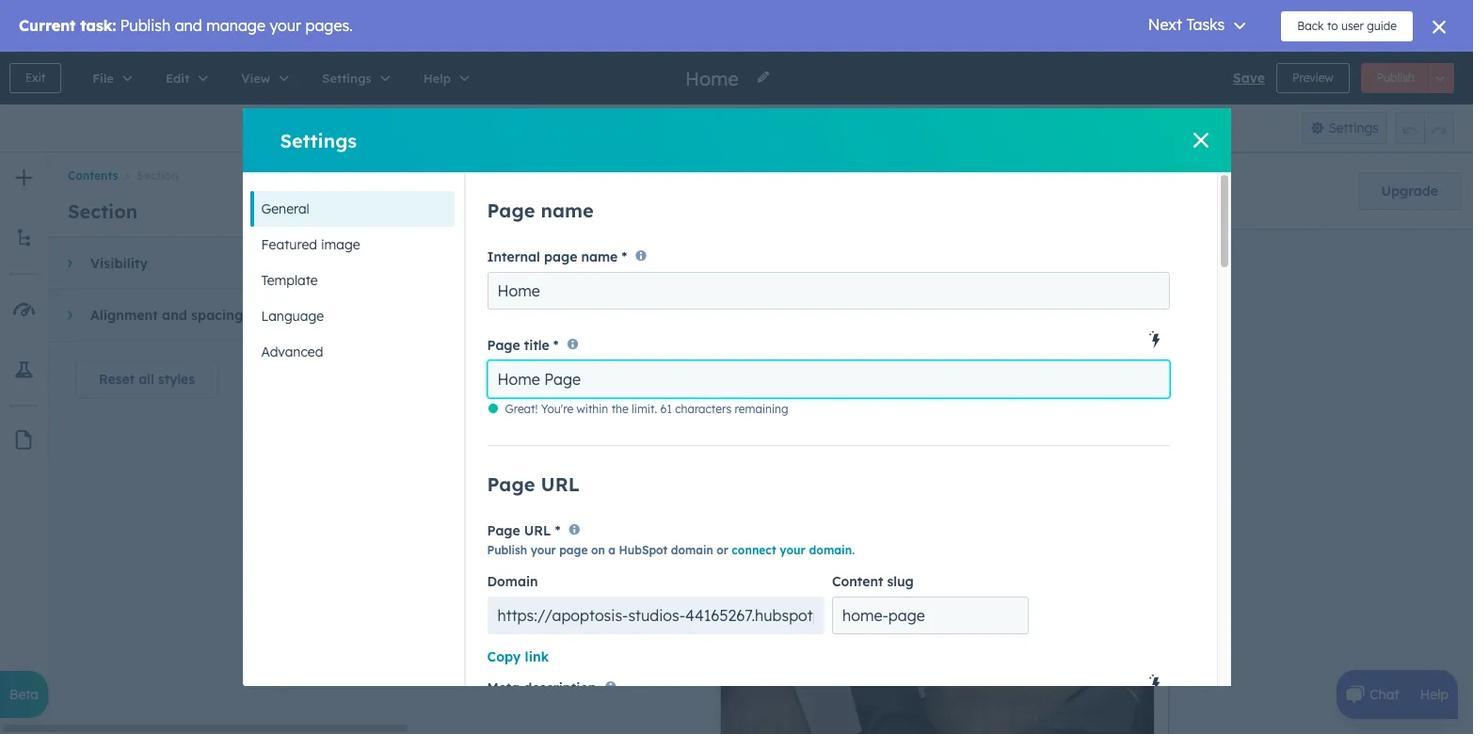 Task type: vqa. For each thing, say whether or not it's contained in the screenshot.
3rd the Page from the bottom of the page
yes



Task type: describe. For each thing, give the bounding box(es) containing it.
pages.
[[810, 182, 860, 201]]

limit.
[[632, 402, 658, 416]]

save
[[1234, 70, 1266, 87]]

title
[[524, 337, 550, 354]]

suite
[[1097, 182, 1129, 199]]

save button
[[1234, 67, 1266, 89]]

all
[[139, 371, 154, 388]]

contents
[[68, 169, 118, 183]]

publish your page on a hubspot domain or connect your domain.
[[487, 543, 855, 558]]

with
[[1035, 182, 1061, 199]]

website
[[747, 182, 805, 201]]

logo
[[627, 182, 660, 201]]

characters
[[676, 402, 732, 416]]

preview
[[1293, 71, 1334, 85]]

navigation containing contents
[[49, 153, 407, 186]]

publish group
[[1362, 63, 1455, 93]]

reset all styles button
[[75, 361, 219, 398]]

upgrade link
[[1359, 172, 1463, 210]]

copy link button
[[487, 646, 549, 669]]

copy
[[487, 649, 521, 666]]

premium
[[921, 182, 976, 199]]

slug
[[888, 574, 914, 591]]

connect
[[732, 543, 777, 558]]

preview button
[[1277, 63, 1350, 93]]

great! you're within the limit. 61 characters remaining
[[505, 402, 789, 416]]

featured image
[[261, 236, 360, 253]]

0 horizontal spatial your
[[531, 543, 556, 558]]

close image
[[1194, 133, 1209, 148]]

settings button
[[1302, 112, 1388, 144]]

or
[[717, 543, 729, 558]]

publish button
[[1362, 63, 1432, 93]]

on
[[591, 543, 605, 558]]

language
[[261, 308, 324, 325]]

2 page from the top
[[487, 337, 521, 354]]

hubspot inside dialog
[[619, 543, 668, 558]]

61
[[661, 402, 672, 416]]

2 page url from the top
[[487, 523, 551, 540]]

w
[[777, 120, 791, 138]]

section button
[[118, 169, 179, 183]]

unlock
[[875, 182, 917, 199]]

2 group from the left
[[1396, 112, 1455, 144]]

the inside dialog
[[612, 402, 629, 416]]

exit link
[[9, 63, 61, 93]]

none text field inside dialog
[[487, 360, 1170, 398]]

contents button
[[68, 169, 118, 183]]

content slug
[[833, 574, 914, 591]]

1 horizontal spatial your
[[707, 182, 742, 201]]

advanced button
[[250, 334, 454, 370]]

meta description
[[487, 680, 597, 697]]

remaining
[[735, 402, 789, 416]]

domain.
[[810, 543, 855, 558]]



Task type: locate. For each thing, give the bounding box(es) containing it.
hubspot right a
[[619, 543, 668, 558]]

exit
[[25, 71, 45, 85]]

language button
[[250, 299, 454, 334]]

1 page from the top
[[487, 199, 535, 222]]

1 vertical spatial url
[[524, 523, 551, 540]]

page
[[544, 249, 578, 266], [560, 543, 588, 558]]

name up internal page name
[[541, 199, 594, 222]]

section right contents button
[[137, 169, 179, 183]]

domain
[[671, 543, 714, 558]]

from
[[665, 182, 702, 201]]

the left limit.
[[612, 402, 629, 416]]

publish up settings button
[[1378, 71, 1416, 85]]

group
[[695, 112, 769, 144], [1396, 112, 1455, 144]]

name
[[541, 199, 594, 222], [582, 249, 618, 266]]

a
[[609, 543, 616, 558]]

Content slug text field
[[833, 597, 1029, 635]]

0 vertical spatial page
[[544, 249, 578, 266]]

dialog
[[243, 108, 1231, 735]]

starter.
[[1132, 182, 1177, 199]]

beta button
[[0, 672, 48, 719]]

chat
[[1371, 687, 1400, 704]]

publish inside dialog
[[487, 543, 528, 558]]

your right connect
[[780, 543, 806, 558]]

0 horizontal spatial the
[[526, 182, 551, 201]]

page name
[[487, 199, 594, 222]]

1 vertical spatial publish
[[487, 543, 528, 558]]

section down contents button
[[68, 200, 138, 223]]

your up domain
[[531, 543, 556, 558]]

url up domain
[[524, 523, 551, 540]]

reset
[[99, 371, 135, 388]]

internal page name
[[487, 249, 618, 266]]

1 vertical spatial the
[[612, 402, 629, 416]]

domain
[[487, 574, 538, 591]]

page title
[[487, 337, 550, 354]]

group left w
[[695, 112, 769, 144]]

image
[[321, 236, 360, 253]]

page left title
[[487, 337, 521, 354]]

crm
[[1065, 182, 1094, 199]]

0 vertical spatial section
[[137, 169, 179, 183]]

help
[[1421, 687, 1449, 704]]

content
[[833, 574, 884, 591]]

the
[[526, 182, 551, 201], [612, 402, 629, 416]]

general
[[261, 201, 310, 218]]

1 vertical spatial section
[[68, 200, 138, 223]]

template
[[261, 272, 318, 289]]

beta
[[9, 687, 39, 704]]

general button
[[250, 191, 454, 227]]

0 horizontal spatial settings
[[280, 129, 357, 152]]

great!
[[505, 402, 538, 416]]

page down great!
[[487, 472, 535, 496]]

2 horizontal spatial your
[[780, 543, 806, 558]]

internal
[[487, 249, 540, 266]]

0 vertical spatial url
[[541, 472, 580, 496]]

1 horizontal spatial group
[[1396, 112, 1455, 144]]

page url
[[487, 472, 580, 496], [487, 523, 551, 540]]

1 group from the left
[[695, 112, 769, 144]]

None text field
[[487, 360, 1170, 398]]

template button
[[250, 263, 454, 299]]

1 page url from the top
[[487, 472, 580, 496]]

1 vertical spatial page url
[[487, 523, 551, 540]]

link
[[525, 649, 549, 666]]

1 vertical spatial name
[[582, 249, 618, 266]]

url down you're on the bottom of the page
[[541, 472, 580, 496]]

publish for publish
[[1378, 71, 1416, 85]]

None text field
[[799, 112, 870, 144], [487, 273, 1170, 310], [799, 112, 870, 144], [487, 273, 1170, 310]]

0 vertical spatial hubspot
[[555, 182, 622, 201]]

meta
[[487, 680, 520, 697]]

0 horizontal spatial publish
[[487, 543, 528, 558]]

upgrade
[[1382, 183, 1439, 200]]

hubspot left 'logo'
[[555, 182, 622, 201]]

close image
[[372, 175, 383, 186]]

connect your domain. link
[[732, 543, 855, 558]]

0 horizontal spatial group
[[695, 112, 769, 144]]

featured image button
[[250, 227, 454, 263]]

settings up 'general'
[[280, 129, 357, 152]]

name down page name
[[582, 249, 618, 266]]

reset all styles
[[99, 371, 195, 388]]

featured
[[261, 236, 317, 253]]

the right remove
[[526, 182, 551, 201]]

page right internal
[[544, 249, 578, 266]]

your right the from on the top left
[[707, 182, 742, 201]]

0 vertical spatial page url
[[487, 472, 580, 496]]

dialog containing settings
[[243, 108, 1231, 735]]

publish for publish your page on a hubspot domain or connect your domain.
[[487, 543, 528, 558]]

Domain text field
[[487, 597, 825, 635]]

1 horizontal spatial the
[[612, 402, 629, 416]]

1 horizontal spatial publish
[[1378, 71, 1416, 85]]

advanced
[[261, 344, 323, 361]]

4 page from the top
[[487, 523, 521, 540]]

publish up domain
[[487, 543, 528, 558]]

1 vertical spatial page
[[560, 543, 588, 558]]

settings down preview button on the right of the page
[[1329, 120, 1380, 137]]

your
[[707, 182, 742, 201], [531, 543, 556, 558], [780, 543, 806, 558]]

remove
[[461, 182, 521, 201]]

1 horizontal spatial settings
[[1329, 120, 1380, 137]]

0 vertical spatial the
[[526, 182, 551, 201]]

url
[[541, 472, 580, 496], [524, 523, 551, 540]]

None field
[[684, 65, 745, 91]]

navigation
[[49, 153, 407, 186]]

you're
[[541, 402, 574, 416]]

page left on
[[560, 543, 588, 558]]

page url down great!
[[487, 472, 580, 496]]

within
[[577, 402, 609, 416]]

remove the hubspot logo from your website pages.
[[461, 182, 860, 201]]

0 vertical spatial publish
[[1378, 71, 1416, 85]]

hubspot
[[555, 182, 622, 201], [619, 543, 668, 558]]

3 page from the top
[[487, 472, 535, 496]]

page
[[487, 199, 535, 222], [487, 337, 521, 354], [487, 472, 535, 496], [487, 523, 521, 540]]

1 vertical spatial hubspot
[[619, 543, 668, 558]]

group down publish group
[[1396, 112, 1455, 144]]

page up domain
[[487, 523, 521, 540]]

copy link
[[487, 649, 549, 666]]

styles
[[158, 371, 195, 388]]

page url up domain
[[487, 523, 551, 540]]

settings
[[1329, 120, 1380, 137], [280, 129, 357, 152]]

section
[[137, 169, 179, 183], [68, 200, 138, 223]]

publish
[[1378, 71, 1416, 85], [487, 543, 528, 558]]

settings inside button
[[1329, 120, 1380, 137]]

features
[[980, 182, 1031, 199]]

description
[[524, 680, 597, 697]]

publish inside button
[[1378, 71, 1416, 85]]

0 vertical spatial name
[[541, 199, 594, 222]]

page up internal
[[487, 199, 535, 222]]

unlock premium features with crm suite starter.
[[875, 182, 1177, 199]]



